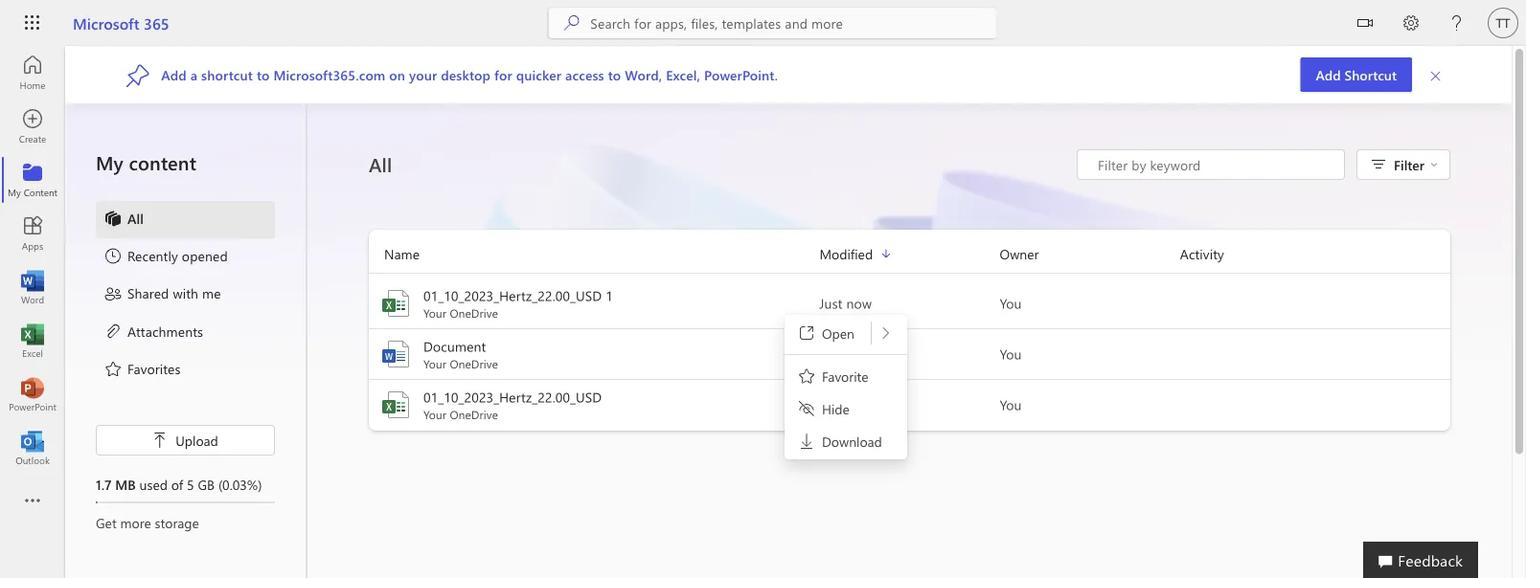 Task type: describe. For each thing, give the bounding box(es) containing it.
access
[[566, 66, 605, 84]]

displaying 3 out of 3 files. status
[[1077, 150, 1346, 180]]

excel image
[[381, 390, 411, 421]]

microsoft365.com
[[274, 66, 386, 84]]

hide
[[822, 400, 850, 418]]

add a shortcut to microsoft365.com on your desktop for quicker access to word, excel, powerpoint.
[[161, 66, 778, 84]]

365
[[144, 12, 169, 33]]

owner button
[[1000, 243, 1181, 266]]

opened
[[182, 247, 228, 265]]

name button
[[369, 243, 820, 266]]

gb
[[198, 476, 215, 494]]

powerpoint image
[[23, 385, 42, 404]]

modified button
[[820, 243, 1000, 266]]

microsoft 365 banner
[[0, 0, 1527, 49]]

recently opened element
[[104, 247, 228, 269]]

your
[[409, 66, 437, 84]]

recently
[[127, 247, 178, 265]]

1.7 mb used of 5 gb (0.03%)
[[96, 476, 262, 494]]


[[1358, 15, 1374, 31]]

more
[[120, 514, 151, 532]]

nov 2 for document
[[820, 346, 856, 363]]

favorite menu item
[[788, 361, 905, 392]]

1.7
[[96, 476, 112, 494]]

document
[[424, 338, 486, 356]]

microsoft
[[73, 12, 140, 33]]

add shortcut button
[[1301, 58, 1413, 92]]

outlook image
[[23, 439, 42, 458]]

shortcut
[[201, 66, 253, 84]]

your for 01_10_2023_hertz_22.00_usd
[[424, 407, 447, 423]]

5
[[187, 476, 194, 494]]

of
[[171, 476, 183, 494]]

word,
[[625, 66, 663, 84]]

attachments
[[127, 322, 203, 340]]

activity, column 4 of 4 column header
[[1181, 243, 1451, 266]]

quicker
[[516, 66, 562, 84]]


[[153, 433, 168, 449]]

menu containing open
[[788, 318, 905, 457]]

2 to from the left
[[608, 66, 621, 84]]

name
[[384, 245, 420, 263]]

a
[[190, 66, 198, 84]]

excel,
[[666, 66, 701, 84]]

feedback
[[1399, 550, 1464, 571]]

my content left pane navigation navigation
[[65, 104, 307, 579]]


[[1431, 161, 1439, 169]]

 upload
[[153, 432, 218, 450]]

my content image
[[23, 171, 42, 190]]

1 horizontal spatial all
[[369, 152, 392, 177]]

you for document
[[1000, 346, 1022, 363]]

apps image
[[23, 224, 42, 243]]

(0.03%)
[[218, 476, 262, 494]]

attachments element
[[104, 322, 203, 345]]

feedback button
[[1364, 543, 1479, 579]]

modified
[[820, 245, 873, 263]]

on
[[389, 66, 406, 84]]

tt
[[1497, 15, 1511, 30]]

1
[[606, 287, 613, 305]]

Filter by keyword text field
[[1097, 155, 1335, 174]]

storage
[[155, 514, 199, 532]]

now
[[847, 295, 872, 312]]

activity
[[1181, 245, 1225, 263]]

get
[[96, 514, 117, 532]]

add shortcut
[[1316, 66, 1398, 83]]

0 horizontal spatial word image
[[23, 278, 42, 297]]

you for 01_10_2023_hertz_22.00_usd
[[1000, 396, 1022, 414]]

onedrive inside 01_10_2023_hertz_22.00_usd 1 your onedrive
[[450, 306, 498, 321]]

get more storage button
[[96, 514, 275, 533]]

my
[[96, 150, 124, 175]]



Task type: vqa. For each thing, say whether or not it's contained in the screenshot.
"No favorite items" status
no



Task type: locate. For each thing, give the bounding box(es) containing it.
filter 
[[1395, 156, 1439, 173]]

01_10_2023_hertz_22.00_usd 1 your onedrive
[[424, 287, 613, 321]]

1 vertical spatial you
[[1000, 346, 1022, 363]]

2 vertical spatial you
[[1000, 396, 1022, 414]]

excel image
[[381, 289, 411, 319], [23, 332, 42, 351]]

1 to from the left
[[257, 66, 270, 84]]

0 vertical spatial 01_10_2023_hertz_22.00_usd
[[424, 287, 602, 305]]

all inside menu
[[127, 209, 144, 227]]

you for 01_10_2023_hertz_22.00_usd 1
[[1000, 295, 1022, 312]]

0 vertical spatial your
[[424, 306, 447, 321]]

3 your from the top
[[424, 407, 447, 423]]

name 01_10_2023_hertz_22.00_usd cell
[[369, 388, 820, 423]]

1 vertical spatial nov
[[820, 396, 845, 414]]

powerpoint.
[[705, 66, 778, 84]]

desktop
[[441, 66, 491, 84]]

used
[[140, 476, 168, 494]]

nov for 01_10_2023_hertz_22.00_usd
[[820, 396, 845, 414]]

add left shortcut
[[1316, 66, 1342, 83]]

download
[[822, 433, 883, 450]]

all
[[369, 152, 392, 177], [127, 209, 144, 227]]

1 nov 2 from the top
[[820, 346, 856, 363]]

1 horizontal spatial menu
[[788, 318, 905, 457]]

nov for document
[[820, 346, 845, 363]]

2 onedrive from the top
[[450, 357, 498, 372]]

name 01_10_2023_hertz_22.00_usd 1 cell
[[369, 287, 820, 321]]

1 your from the top
[[424, 306, 447, 321]]

for
[[495, 66, 513, 84]]

menu
[[96, 201, 275, 389], [788, 318, 905, 457]]

owner
[[1000, 245, 1039, 263]]

2 nov from the top
[[820, 396, 845, 414]]

0 horizontal spatial all
[[127, 209, 144, 227]]

2 nov 2 from the top
[[820, 396, 856, 414]]

nov 2
[[820, 346, 856, 363], [820, 396, 856, 414]]

microsoft 365
[[73, 12, 169, 33]]

shortcut
[[1345, 66, 1398, 83]]

 button
[[1343, 0, 1389, 49]]

recently opened
[[127, 247, 228, 265]]

shared with me
[[127, 285, 221, 302]]

01_10_2023_hertz_22.00_usd up the document
[[424, 287, 602, 305]]

onedrive up the document
[[450, 306, 498, 321]]

your up the document
[[424, 306, 447, 321]]

1 01_10_2023_hertz_22.00_usd from the top
[[424, 287, 602, 305]]

to right shortcut
[[257, 66, 270, 84]]

0 horizontal spatial to
[[257, 66, 270, 84]]

just
[[820, 295, 843, 312]]

nov
[[820, 346, 845, 363], [820, 396, 845, 414]]

dismiss this dialog image
[[1430, 66, 1444, 83]]

01_10_2023_hertz_22.00_usd for 1
[[424, 287, 602, 305]]

download menu item
[[788, 427, 905, 457]]

row
[[369, 243, 1451, 274]]

1 nov from the top
[[820, 346, 845, 363]]

2 up the favorite
[[848, 346, 856, 363]]

my content
[[96, 150, 196, 175]]

1 onedrive from the top
[[450, 306, 498, 321]]

to left word,
[[608, 66, 621, 84]]

hide menu item
[[788, 394, 905, 425]]

1 vertical spatial 2
[[848, 396, 856, 414]]

your inside the 01_10_2023_hertz_22.00_usd your onedrive
[[424, 407, 447, 423]]

2 for 01_10_2023_hertz_22.00_usd
[[848, 396, 856, 414]]

mb
[[115, 476, 136, 494]]

2 your from the top
[[424, 357, 447, 372]]

1 vertical spatial excel image
[[23, 332, 42, 351]]

just now
[[820, 295, 872, 312]]

your inside 01_10_2023_hertz_22.00_usd 1 your onedrive
[[424, 306, 447, 321]]

None search field
[[549, 8, 997, 38]]

home image
[[23, 63, 42, 82]]

your
[[424, 306, 447, 321], [424, 357, 447, 372], [424, 407, 447, 423]]

1 vertical spatial 01_10_2023_hertz_22.00_usd
[[424, 389, 602, 406]]

row containing name
[[369, 243, 1451, 274]]

view more apps image
[[23, 493, 42, 512]]

word image up excel image
[[381, 339, 411, 370]]

get more storage
[[96, 514, 199, 532]]

favorite
[[822, 368, 869, 385]]

your for document
[[424, 357, 447, 372]]

word image
[[23, 278, 42, 297], [381, 339, 411, 370]]

nov 2 down the open
[[820, 346, 856, 363]]

add for add shortcut
[[1316, 66, 1342, 83]]

shared
[[127, 285, 169, 302]]

onedrive down the document
[[450, 357, 498, 372]]

1 vertical spatial all
[[127, 209, 144, 227]]

1 2 from the top
[[848, 346, 856, 363]]

your inside document your onedrive
[[424, 357, 447, 372]]

excel image up powerpoint icon
[[23, 332, 42, 351]]

01_10_2023_hertz_22.00_usd for your
[[424, 389, 602, 406]]

all down on
[[369, 152, 392, 177]]

0 vertical spatial 2
[[848, 346, 856, 363]]

onedrive
[[450, 306, 498, 321], [450, 357, 498, 372], [450, 407, 498, 423]]

01_10_2023_hertz_22.00_usd
[[424, 287, 602, 305], [424, 389, 602, 406]]

0 vertical spatial all
[[369, 152, 392, 177]]

2 add from the left
[[161, 66, 187, 84]]

document your onedrive
[[424, 338, 498, 372]]

3 you from the top
[[1000, 396, 1022, 414]]

open
[[822, 324, 855, 342]]

3 onedrive from the top
[[450, 407, 498, 423]]

nov 2 down the favorite menu item
[[820, 396, 856, 414]]

0 vertical spatial nov
[[820, 346, 845, 363]]

content
[[129, 150, 196, 175]]

onedrive down document your onedrive
[[450, 407, 498, 423]]

add
[[1316, 66, 1342, 83], [161, 66, 187, 84]]

me
[[202, 285, 221, 302]]

0 horizontal spatial excel image
[[23, 332, 42, 351]]

0 vertical spatial onedrive
[[450, 306, 498, 321]]

1 vertical spatial nov 2
[[820, 396, 856, 414]]

01_10_2023_hertz_22.00_usd inside 01_10_2023_hertz_22.00_usd 1 your onedrive
[[424, 287, 602, 305]]

onedrive for 01_10_2023_hertz_22.00_usd
[[450, 407, 498, 423]]

1 add from the left
[[1316, 66, 1342, 83]]

with
[[173, 285, 198, 302]]

excel image inside name 01_10_2023_hertz_22.00_usd 1 cell
[[381, 289, 411, 319]]

2 2 from the top
[[848, 396, 856, 414]]

onedrive inside document your onedrive
[[450, 357, 498, 372]]

nov down the open
[[820, 346, 845, 363]]

nov 2 for 01_10_2023_hertz_22.00_usd
[[820, 396, 856, 414]]

1 you from the top
[[1000, 295, 1022, 312]]

0 vertical spatial nov 2
[[820, 346, 856, 363]]

you
[[1000, 295, 1022, 312], [1000, 346, 1022, 363], [1000, 396, 1022, 414]]

0 vertical spatial you
[[1000, 295, 1022, 312]]

2 vertical spatial your
[[424, 407, 447, 423]]

2 01_10_2023_hertz_22.00_usd from the top
[[424, 389, 602, 406]]

nov down the favorite
[[820, 396, 845, 414]]

01_10_2023_hertz_22.00_usd your onedrive
[[424, 389, 602, 423]]

onedrive for document
[[450, 357, 498, 372]]

0 vertical spatial excel image
[[381, 289, 411, 319]]

1 horizontal spatial word image
[[381, 339, 411, 370]]

tt button
[[1481, 0, 1527, 46]]

word image down apps image
[[23, 278, 42, 297]]

2 vertical spatial onedrive
[[450, 407, 498, 423]]

none search field inside the microsoft 365 banner
[[549, 8, 997, 38]]

onedrive inside the 01_10_2023_hertz_22.00_usd your onedrive
[[450, 407, 498, 423]]

1 vertical spatial onedrive
[[450, 357, 498, 372]]

menu containing all
[[96, 201, 275, 389]]

0 horizontal spatial add
[[161, 66, 187, 84]]

1 vertical spatial word image
[[381, 339, 411, 370]]

upload
[[176, 432, 218, 450]]

2
[[848, 346, 856, 363], [848, 396, 856, 414]]

2 for document
[[848, 346, 856, 363]]

your down the document
[[424, 357, 447, 372]]

1 horizontal spatial add
[[1316, 66, 1342, 83]]

2 you from the top
[[1000, 346, 1022, 363]]

excel image down name
[[381, 289, 411, 319]]

shared with me element
[[104, 284, 221, 307]]

name document cell
[[369, 337, 820, 372]]

add inside button
[[1316, 66, 1342, 83]]

to
[[257, 66, 270, 84], [608, 66, 621, 84]]

open group
[[788, 318, 905, 349]]

favorites
[[127, 360, 181, 378]]

1 vertical spatial your
[[424, 357, 447, 372]]

open menu item
[[788, 318, 871, 349]]

2 down the favorite menu item
[[848, 396, 856, 414]]

add left a at the left
[[161, 66, 187, 84]]

Search box. Suggestions appear as you type. search field
[[591, 8, 997, 38]]

0 vertical spatial word image
[[23, 278, 42, 297]]

create image
[[23, 117, 42, 136]]

your right excel image
[[424, 407, 447, 423]]

0 horizontal spatial menu
[[96, 201, 275, 389]]

navigation
[[0, 46, 65, 475]]

menu inside my content left pane navigation navigation
[[96, 201, 275, 389]]

all up recently
[[127, 209, 144, 227]]

add for add a shortcut to microsoft365.com on your desktop for quicker access to word, excel, powerpoint.
[[161, 66, 187, 84]]

01_10_2023_hertz_22.00_usd down document your onedrive
[[424, 389, 602, 406]]

1 horizontal spatial excel image
[[381, 289, 411, 319]]

word image inside name document cell
[[381, 339, 411, 370]]

filter
[[1395, 156, 1425, 173]]

all element
[[104, 209, 144, 232]]

favorites element
[[104, 359, 181, 382]]

1 horizontal spatial to
[[608, 66, 621, 84]]

a2hs image
[[127, 63, 150, 87]]



